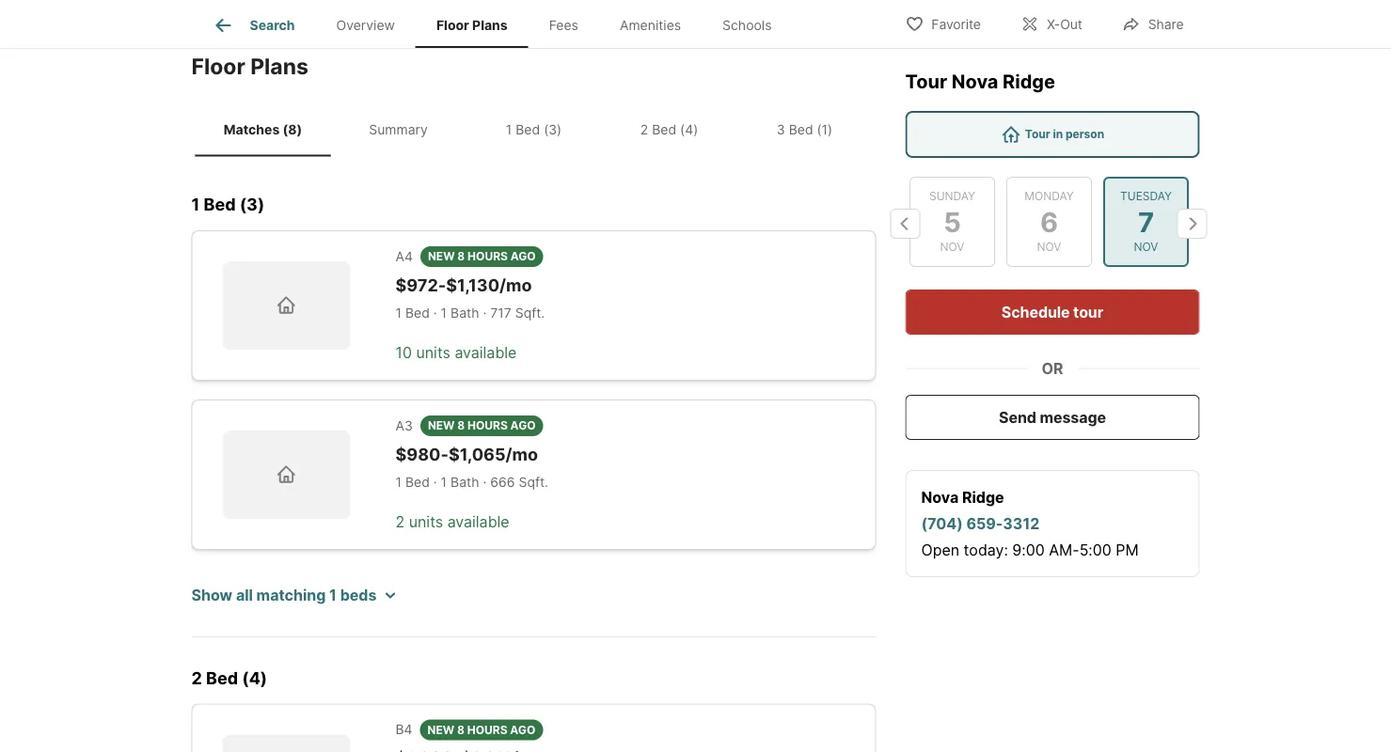 Task type: vqa. For each thing, say whether or not it's contained in the screenshot.
▾
no



Task type: locate. For each thing, give the bounding box(es) containing it.
(8)
[[283, 122, 302, 138]]

(4) left 3
[[680, 122, 698, 138]]

plans
[[472, 17, 508, 33], [250, 53, 308, 79]]

sqft.
[[515, 306, 545, 322], [519, 475, 548, 491]]

1 bath from the top
[[451, 306, 479, 322]]

(4)
[[680, 122, 698, 138], [242, 668, 267, 689]]

2 tab list from the top
[[191, 103, 876, 157]]

0 vertical spatial tour
[[905, 70, 947, 93]]

2 bath from the top
[[451, 475, 479, 491]]

nova
[[952, 70, 999, 93], [921, 488, 959, 507]]

1 vertical spatial tab list
[[191, 103, 876, 157]]

floor plans
[[436, 17, 508, 33], [191, 53, 308, 79]]

2 ago from the top
[[510, 419, 536, 433]]

0 vertical spatial tab list
[[191, 0, 808, 48]]

1 vertical spatial floor plans
[[191, 53, 308, 79]]

send
[[999, 408, 1037, 427]]

sqft. for $972-$1,130/mo
[[515, 306, 545, 322]]

schools tab
[[702, 3, 793, 48]]

ridge inside nova ridge (704) 659-3312 open today: 9:00 am-5:00 pm
[[962, 488, 1004, 507]]

1 horizontal spatial floor plans
[[436, 17, 508, 33]]

new 8 hours ago up $1,065/mo
[[428, 419, 536, 433]]

0 vertical spatial floor
[[436, 17, 469, 33]]

0 vertical spatial 1 bed (3)
[[506, 122, 562, 138]]

nov for 5
[[940, 240, 964, 254]]

overview tab
[[316, 3, 416, 48]]

2 horizontal spatial nov
[[1134, 240, 1158, 254]]

$1,065/mo
[[449, 444, 538, 465]]

tour left in
[[1025, 127, 1050, 141]]

monday
[[1024, 189, 1074, 203]]

new 8 hours ago
[[428, 250, 536, 264], [428, 419, 536, 433], [428, 724, 536, 737]]

sqft. right the 666
[[519, 475, 548, 491]]

8
[[458, 250, 465, 264], [457, 419, 465, 433], [457, 724, 465, 737]]

1 vertical spatial (4)
[[242, 668, 267, 689]]

8 up $972-$1,130/mo
[[458, 250, 465, 264]]

tab list containing search
[[191, 0, 808, 48]]

1 horizontal spatial 2 bed (4)
[[640, 122, 698, 138]]

previous image
[[890, 209, 921, 239]]

units for $1,130/mo
[[416, 344, 451, 362]]

1 tab list from the top
[[191, 0, 808, 48]]

0 vertical spatial 2 bed (4)
[[640, 122, 698, 138]]

1
[[506, 122, 512, 138], [191, 195, 200, 215], [396, 306, 402, 322], [441, 306, 447, 322], [396, 475, 402, 491], [441, 475, 447, 491], [329, 586, 337, 605]]

bath down $980-$1,065/mo on the left of the page
[[451, 475, 479, 491]]

1 bed (3)
[[506, 122, 562, 138], [191, 195, 265, 215]]

0 vertical spatial new
[[428, 250, 455, 264]]

8 for $980-
[[457, 419, 465, 433]]

1 horizontal spatial (4)
[[680, 122, 698, 138]]

2 vertical spatial hours
[[467, 724, 508, 737]]

1 vertical spatial new
[[428, 419, 455, 433]]

1 vertical spatial bath
[[451, 475, 479, 491]]

$1,130/mo
[[446, 275, 532, 296]]

0 horizontal spatial 1 bed (3)
[[191, 195, 265, 215]]

tour down favorite 'button'
[[905, 70, 947, 93]]

search
[[250, 17, 295, 33]]

1 vertical spatial 2 bed (4)
[[191, 668, 267, 689]]

amenities
[[620, 17, 681, 33]]

new up the $980-
[[428, 419, 455, 433]]

hours up $1,130/mo
[[468, 250, 508, 264]]

0 vertical spatial available
[[455, 344, 517, 362]]

1 vertical spatial sqft.
[[519, 475, 548, 491]]

1 horizontal spatial (3)
[[544, 122, 562, 138]]

1 horizontal spatial plans
[[472, 17, 508, 33]]

2 bed (4) inside tab
[[640, 122, 698, 138]]

1 horizontal spatial tour
[[1025, 127, 1050, 141]]

monday 6 nov
[[1024, 189, 1074, 254]]

1 horizontal spatial 2
[[396, 513, 405, 532]]

next image
[[1177, 209, 1207, 239]]

new 8 hours ago right b4
[[428, 724, 536, 737]]

new 8 hours ago up $1,130/mo
[[428, 250, 536, 264]]

matches
[[224, 122, 280, 138]]

8 right b4
[[457, 724, 465, 737]]

1 inside dropdown button
[[329, 586, 337, 605]]

tour in person option
[[905, 111, 1200, 158]]

1 vertical spatial available
[[447, 513, 510, 532]]

· left 717
[[483, 306, 487, 322]]

hours for $980-
[[468, 419, 508, 433]]

beds
[[340, 586, 377, 605]]

floor plans tab
[[416, 3, 528, 48]]

0 vertical spatial ago
[[511, 250, 536, 264]]

2 units available
[[396, 513, 510, 532]]

units down 1 bed · 1 bath · 666 sqft.
[[409, 513, 443, 532]]

(3)
[[544, 122, 562, 138], [240, 195, 265, 215]]

nov inside monday 6 nov
[[1037, 240, 1061, 254]]

3 new 8 hours ago from the top
[[428, 724, 536, 737]]

0 vertical spatial plans
[[472, 17, 508, 33]]

1 vertical spatial 1 bed (3)
[[191, 195, 265, 215]]

b4
[[396, 722, 413, 738]]

nov for 7
[[1134, 240, 1158, 254]]

1 vertical spatial new 8 hours ago
[[428, 419, 536, 433]]

nova down favorite
[[952, 70, 999, 93]]

new
[[428, 250, 455, 264], [428, 419, 455, 433], [428, 724, 455, 737]]

schedule
[[1002, 303, 1070, 321]]

nov down 5
[[940, 240, 964, 254]]

pm
[[1116, 541, 1139, 559]]

8 for $972-
[[458, 250, 465, 264]]

0 horizontal spatial 2 bed (4)
[[191, 668, 267, 689]]

1 vertical spatial ridge
[[962, 488, 1004, 507]]

1 horizontal spatial nov
[[1037, 240, 1061, 254]]

2
[[640, 122, 648, 138], [396, 513, 405, 532], [191, 668, 202, 689]]

amenities tab
[[599, 3, 702, 48]]

nov down 7
[[1134, 240, 1158, 254]]

2 vertical spatial ago
[[510, 724, 536, 737]]

new up $972-
[[428, 250, 455, 264]]

· left the 666
[[483, 475, 487, 491]]

available for $972-
[[455, 344, 517, 362]]

0 horizontal spatial floor plans
[[191, 53, 308, 79]]

2 horizontal spatial 2
[[640, 122, 648, 138]]

units
[[416, 344, 451, 362], [409, 513, 443, 532]]

nov down 6
[[1037, 240, 1061, 254]]

nova up (704)
[[921, 488, 959, 507]]

bath
[[451, 306, 479, 322], [451, 475, 479, 491]]

ridge
[[1003, 70, 1055, 93], [962, 488, 1004, 507]]

x-out
[[1047, 16, 1083, 32]]

1 vertical spatial hours
[[468, 419, 508, 433]]

2 new 8 hours ago from the top
[[428, 419, 536, 433]]

2 bed (4)
[[640, 122, 698, 138], [191, 668, 267, 689]]

8 up $980-$1,065/mo on the left of the page
[[457, 419, 465, 433]]

1 vertical spatial 2
[[396, 513, 405, 532]]

1 bed (3) inside 1 bed (3) tab
[[506, 122, 562, 138]]

0 vertical spatial ridge
[[1003, 70, 1055, 93]]

5:00
[[1080, 541, 1112, 559]]

$980-$1,065/mo
[[396, 444, 538, 465]]

new 8 hours ago for $980-
[[428, 419, 536, 433]]

1 ago from the top
[[511, 250, 536, 264]]

2 nov from the left
[[1037, 240, 1061, 254]]

floor plans left fees
[[436, 17, 508, 33]]

2 new from the top
[[428, 419, 455, 433]]

plans inside tab
[[472, 17, 508, 33]]

0 vertical spatial new 8 hours ago
[[428, 250, 536, 264]]

1 new 8 hours ago from the top
[[428, 250, 536, 264]]

3 new from the top
[[428, 724, 455, 737]]

0 vertical spatial bath
[[451, 306, 479, 322]]

3 nov from the left
[[1134, 240, 1158, 254]]

nov
[[940, 240, 964, 254], [1037, 240, 1061, 254], [1134, 240, 1158, 254]]

1 horizontal spatial 1 bed (3)
[[506, 122, 562, 138]]

bed
[[516, 122, 540, 138], [652, 122, 677, 138], [789, 122, 813, 138], [204, 195, 236, 215], [405, 306, 430, 322], [405, 475, 430, 491], [206, 668, 238, 689]]

$980-
[[396, 444, 449, 465]]

3312
[[1003, 515, 1040, 533]]

0 horizontal spatial 2
[[191, 668, 202, 689]]

sqft. right 717
[[515, 306, 545, 322]]

tour
[[905, 70, 947, 93], [1025, 127, 1050, 141]]

ago for $972-$1,130/mo
[[511, 250, 536, 264]]

1 vertical spatial nova
[[921, 488, 959, 507]]

0 vertical spatial units
[[416, 344, 451, 362]]

tab list
[[191, 0, 808, 48], [191, 103, 876, 157]]

1 vertical spatial tour
[[1025, 127, 1050, 141]]

ago
[[511, 250, 536, 264], [510, 419, 536, 433], [510, 724, 536, 737]]

6
[[1040, 205, 1058, 238]]

1 vertical spatial ago
[[510, 419, 536, 433]]

(4) down all
[[242, 668, 267, 689]]

659-
[[967, 515, 1003, 533]]

1 vertical spatial floor
[[191, 53, 245, 79]]

tour
[[1074, 303, 1104, 321]]

floor
[[436, 17, 469, 33], [191, 53, 245, 79]]

bath down $972-$1,130/mo
[[451, 306, 479, 322]]

0 vertical spatial nova
[[952, 70, 999, 93]]

10
[[396, 344, 412, 362]]

send message button
[[905, 395, 1200, 440]]

tour inside option
[[1025, 127, 1050, 141]]

0 vertical spatial 8
[[458, 250, 465, 264]]

matching
[[256, 586, 326, 605]]

ridge up 659-
[[962, 488, 1004, 507]]

ridge up tour in person option
[[1003, 70, 1055, 93]]

1 inside tab
[[506, 122, 512, 138]]

hours up $1,065/mo
[[468, 419, 508, 433]]

1 vertical spatial units
[[409, 513, 443, 532]]

(3) inside 1 bed (3) tab
[[544, 122, 562, 138]]

units right 10
[[416, 344, 451, 362]]

0 vertical spatial floor plans
[[436, 17, 508, 33]]

floor right overview
[[436, 17, 469, 33]]

a3
[[396, 418, 413, 434]]

1 nov from the left
[[940, 240, 964, 254]]

floor plans down search link
[[191, 53, 308, 79]]

2 vertical spatial 2
[[191, 668, 202, 689]]

nov inside the sunday 5 nov
[[940, 240, 964, 254]]

or
[[1042, 359, 1064, 378]]

2 inside tab
[[640, 122, 648, 138]]

available
[[455, 344, 517, 362], [447, 513, 510, 532]]

bed inside tab
[[652, 122, 677, 138]]

0 vertical spatial sqft.
[[515, 306, 545, 322]]

0 horizontal spatial nov
[[940, 240, 964, 254]]

1 vertical spatial 8
[[457, 419, 465, 433]]

overview
[[336, 17, 395, 33]]

·
[[434, 306, 437, 322], [483, 306, 487, 322], [434, 475, 437, 491], [483, 475, 487, 491]]

0 vertical spatial (3)
[[544, 122, 562, 138]]

floor down search link
[[191, 53, 245, 79]]

10 units available
[[396, 344, 517, 362]]

1 new from the top
[[428, 250, 455, 264]]

2 vertical spatial new
[[428, 724, 455, 737]]

hours right b4
[[467, 724, 508, 737]]

floor plans inside tab
[[436, 17, 508, 33]]

0 horizontal spatial tour
[[905, 70, 947, 93]]

0 horizontal spatial plans
[[250, 53, 308, 79]]

new right b4
[[428, 724, 455, 737]]

5
[[943, 205, 961, 238]]

hours
[[468, 250, 508, 264], [468, 419, 508, 433], [467, 724, 508, 737]]

0 horizontal spatial (3)
[[240, 195, 265, 215]]

1 horizontal spatial floor
[[436, 17, 469, 33]]

3
[[777, 122, 785, 138]]

2 for $980-$1,065/mo
[[396, 513, 405, 532]]

plans left fees
[[472, 17, 508, 33]]

floor inside tab
[[436, 17, 469, 33]]

0 horizontal spatial (4)
[[242, 668, 267, 689]]

plans down search
[[250, 53, 308, 79]]

send message
[[999, 408, 1106, 427]]

nov inside tuesday 7 nov
[[1134, 240, 1158, 254]]

0 vertical spatial (4)
[[680, 122, 698, 138]]

0 vertical spatial 2
[[640, 122, 648, 138]]

2 vertical spatial new 8 hours ago
[[428, 724, 536, 737]]

0 vertical spatial hours
[[468, 250, 508, 264]]

sunday 5 nov
[[929, 189, 975, 254]]

available down 717
[[455, 344, 517, 362]]

available down 1 bed · 1 bath · 666 sqft.
[[447, 513, 510, 532]]



Task type: describe. For each thing, give the bounding box(es) containing it.
2 vertical spatial 8
[[457, 724, 465, 737]]

tour for tour in person
[[1025, 127, 1050, 141]]

1 vertical spatial plans
[[250, 53, 308, 79]]

717
[[490, 306, 512, 322]]

(4) inside tab
[[680, 122, 698, 138]]

summary
[[369, 122, 428, 138]]

bath for $972-
[[451, 306, 479, 322]]

9:00
[[1013, 541, 1045, 559]]

in
[[1053, 127, 1063, 141]]

search link
[[212, 14, 295, 37]]

fees tab
[[528, 3, 599, 48]]

0 horizontal spatial floor
[[191, 53, 245, 79]]

1 bed (3) tab
[[466, 107, 602, 153]]

person
[[1066, 127, 1105, 141]]

1 bed · 1 bath · 717 sqft.
[[396, 306, 545, 322]]

bath for $980-
[[451, 475, 479, 491]]

new 8 hours ago for $972-
[[428, 250, 536, 264]]

schedule tour button
[[905, 290, 1200, 335]]

new for $1,130/mo
[[428, 250, 455, 264]]

fees
[[549, 17, 578, 33]]

today:
[[964, 541, 1008, 559]]

tour in person list box
[[905, 111, 1200, 158]]

3 bed (1) tab
[[737, 107, 873, 153]]

(704) 659-3312 link
[[921, 515, 1040, 533]]

· down the $980-
[[434, 475, 437, 491]]

666
[[490, 475, 515, 491]]

tab list containing matches (8)
[[191, 103, 876, 157]]

tour for tour nova ridge
[[905, 70, 947, 93]]

tour in person
[[1025, 127, 1105, 141]]

a4
[[396, 249, 413, 265]]

units for $1,065/mo
[[409, 513, 443, 532]]

show
[[191, 586, 233, 605]]

(1)
[[817, 122, 833, 138]]

tuesday 7 nov
[[1120, 189, 1172, 254]]

x-
[[1047, 16, 1060, 32]]

all
[[236, 586, 253, 605]]

1 vertical spatial (3)
[[240, 195, 265, 215]]

open
[[921, 541, 960, 559]]

schedule tour
[[1002, 303, 1104, 321]]

2 bed (4) tab
[[602, 107, 737, 153]]

3 ago from the top
[[510, 724, 536, 737]]

$972-
[[396, 275, 446, 296]]

nova inside nova ridge (704) 659-3312 open today: 9:00 am-5:00 pm
[[921, 488, 959, 507]]

favorite
[[932, 16, 981, 32]]

tour nova ridge
[[905, 70, 1055, 93]]

matches (8)
[[224, 122, 302, 138]]

schools
[[723, 17, 772, 33]]

· down $972-
[[434, 306, 437, 322]]

3 bed (1)
[[777, 122, 833, 138]]

(704)
[[921, 515, 963, 533]]

show all matching 1 beds button
[[191, 584, 396, 607]]

summary tab
[[331, 107, 466, 153]]

out
[[1060, 16, 1083, 32]]

message
[[1040, 408, 1106, 427]]

ago for $980-$1,065/mo
[[510, 419, 536, 433]]

7
[[1138, 205, 1154, 238]]

available for $980-
[[447, 513, 510, 532]]

matches (8) tab
[[195, 107, 331, 153]]

2 for summary
[[640, 122, 648, 138]]

sqft. for $980-$1,065/mo
[[519, 475, 548, 491]]

share
[[1148, 16, 1184, 32]]

new for $1,065/mo
[[428, 419, 455, 433]]

am-
[[1049, 541, 1080, 559]]

x-out button
[[1005, 4, 1099, 43]]

nova ridge (704) 659-3312 open today: 9:00 am-5:00 pm
[[921, 488, 1139, 559]]

favorite button
[[889, 4, 997, 43]]

$972-$1,130/mo
[[396, 275, 532, 296]]

hours for $972-
[[468, 250, 508, 264]]

share button
[[1106, 4, 1200, 43]]

1 bed · 1 bath · 666 sqft.
[[396, 475, 548, 491]]

tuesday
[[1120, 189, 1172, 203]]

sunday
[[929, 189, 975, 203]]

show all matching 1 beds
[[191, 586, 377, 605]]

nov for 6
[[1037, 240, 1061, 254]]



